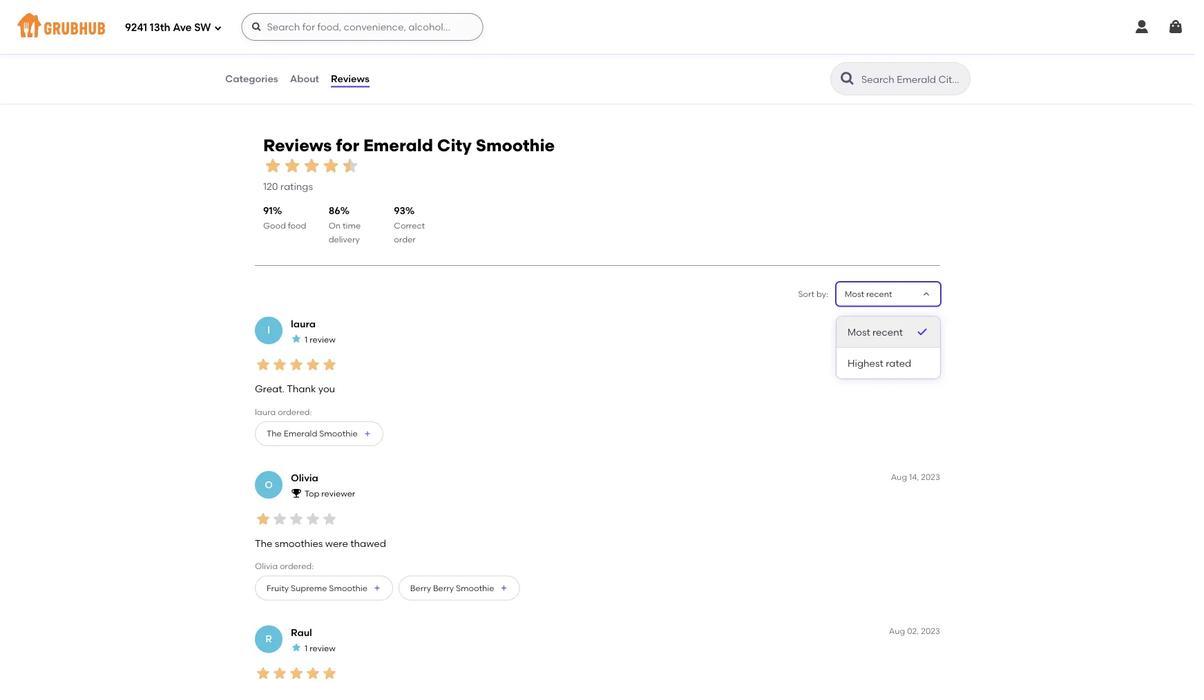 Task type: locate. For each thing, give the bounding box(es) containing it.
1 horizontal spatial plus icon image
[[373, 584, 381, 593]]

2023
[[922, 472, 941, 482], [922, 626, 941, 636]]

0 vertical spatial laura
[[291, 318, 316, 330]]

2023 right 02,
[[922, 626, 941, 636]]

olivia  ordered:
[[255, 562, 314, 572]]

1 horizontal spatial olivia
[[291, 472, 319, 484]]

recent up highest rated
[[873, 326, 904, 338]]

91
[[263, 205, 273, 217]]

review
[[310, 334, 336, 345], [310, 643, 336, 653]]

1 vertical spatial most
[[848, 326, 871, 338]]

delivery inside 30–45 min $5.49 delivery
[[267, 29, 298, 39]]

plus icon image inside the emerald smoothie 'button'
[[363, 430, 372, 438]]

laura down great.
[[255, 407, 276, 417]]

1 vertical spatial laura
[[255, 407, 276, 417]]

plus icon image for the emerald smoothie
[[363, 430, 372, 438]]

min
[[271, 17, 286, 27]]

aug left 14,
[[891, 472, 908, 482]]

0 horizontal spatial olivia
[[255, 562, 278, 572]]

highest
[[848, 357, 884, 369]]

ordered: for smoothies
[[280, 562, 314, 572]]

1 vertical spatial the
[[255, 538, 273, 550]]

plus icon image right the emerald smoothie
[[363, 430, 372, 438]]

30–45
[[245, 17, 269, 27]]

0 horizontal spatial emerald
[[284, 429, 318, 439]]

ratings right the 120
[[281, 180, 313, 192]]

rated
[[886, 357, 912, 369]]

most up highest
[[848, 326, 871, 338]]

1 1 from the top
[[305, 334, 308, 345]]

review for laura
[[310, 334, 336, 345]]

13th
[[150, 22, 170, 34]]

most recent
[[845, 289, 893, 299], [848, 326, 904, 338]]

the smoothies were thawed
[[255, 538, 386, 550]]

1 vertical spatial recent
[[873, 326, 904, 338]]

sort
[[799, 289, 815, 299]]

120 ratings
[[263, 180, 313, 192]]

svg image
[[1134, 19, 1151, 35], [214, 24, 222, 32]]

0 vertical spatial aug
[[891, 472, 908, 482]]

0 vertical spatial olivia
[[291, 472, 319, 484]]

smoothie
[[476, 135, 555, 155], [320, 429, 358, 439], [329, 583, 368, 593], [456, 583, 495, 593]]

0 vertical spatial 1 review
[[305, 334, 336, 345]]

ave
[[173, 22, 192, 34]]

laura ordered:
[[255, 407, 312, 417]]

caret down icon image
[[921, 289, 932, 300]]

0 vertical spatial 2023
[[922, 472, 941, 482]]

reviews
[[331, 73, 370, 85], [263, 135, 332, 155]]

great. thank you
[[255, 383, 335, 395]]

0 horizontal spatial ratings
[[281, 180, 313, 192]]

1 review down raul
[[305, 643, 336, 653]]

most recent up highest rated
[[848, 326, 904, 338]]

reviews right "about"
[[331, 73, 370, 85]]

reviewer
[[322, 489, 355, 499]]

0 horizontal spatial delivery
[[267, 29, 298, 39]]

about
[[290, 73, 319, 85]]

delivery for 30–45
[[267, 29, 298, 39]]

berry
[[411, 583, 431, 593], [433, 583, 454, 593]]

delivery
[[267, 29, 298, 39], [329, 234, 360, 244]]

the emerald smoothie
[[267, 429, 358, 439]]

aug 14, 2023
[[891, 472, 941, 482]]

smoothie inside 'button'
[[320, 429, 358, 439]]

ratings
[[424, 32, 457, 44], [281, 180, 313, 192]]

delivery inside 86 on time delivery
[[329, 234, 360, 244]]

1
[[305, 334, 308, 345], [305, 643, 308, 653]]

aug for raul
[[890, 626, 906, 636]]

plus icon image
[[363, 430, 372, 438], [373, 584, 381, 593], [500, 584, 508, 593]]

correct
[[394, 220, 425, 230]]

o
[[265, 479, 273, 491]]

great.
[[255, 383, 285, 395]]

0 vertical spatial review
[[310, 334, 336, 345]]

most
[[845, 289, 865, 299], [848, 326, 871, 338]]

1 vertical spatial olivia
[[255, 562, 278, 572]]

1 vertical spatial aug
[[890, 626, 906, 636]]

1 right l
[[305, 334, 308, 345]]

plus icon image for berry berry smoothie
[[500, 584, 508, 593]]

1 vertical spatial 2023
[[922, 626, 941, 636]]

2 1 from the top
[[305, 643, 308, 653]]

1 horizontal spatial delivery
[[329, 234, 360, 244]]

0 vertical spatial 1
[[305, 334, 308, 345]]

02,
[[908, 626, 920, 636]]

supreme
[[291, 583, 327, 593]]

2 review from the top
[[310, 643, 336, 653]]

aug for olivia
[[891, 472, 908, 482]]

categories
[[225, 73, 278, 85]]

emerald inside 'button'
[[284, 429, 318, 439]]

olivia for olivia
[[291, 472, 319, 484]]

0 vertical spatial the
[[267, 429, 282, 439]]

1 down raul
[[305, 643, 308, 653]]

0 vertical spatial emerald
[[364, 135, 433, 155]]

highest rated
[[848, 357, 912, 369]]

laura right l
[[291, 318, 316, 330]]

2 berry from the left
[[433, 583, 454, 593]]

the
[[267, 429, 282, 439], [255, 538, 273, 550]]

for
[[336, 135, 360, 155]]

main navigation navigation
[[0, 0, 1196, 54]]

2 horizontal spatial plus icon image
[[500, 584, 508, 593]]

recent
[[867, 289, 893, 299], [873, 326, 904, 338]]

reviews up 120 ratings
[[263, 135, 332, 155]]

aug 02, 2023
[[890, 626, 941, 636]]

1 vertical spatial most recent
[[848, 326, 904, 338]]

delivery for 86
[[329, 234, 360, 244]]

$5.49
[[245, 29, 265, 39]]

93 correct order
[[394, 205, 425, 244]]

0 vertical spatial most recent
[[845, 289, 893, 299]]

1 1 review from the top
[[305, 334, 336, 345]]

emerald down laura ordered: on the bottom left
[[284, 429, 318, 439]]

by:
[[817, 289, 829, 299]]

2023 right 14,
[[922, 472, 941, 482]]

emerald right for
[[364, 135, 433, 155]]

0 vertical spatial reviews
[[331, 73, 370, 85]]

delivery down min at the left of page
[[267, 29, 298, 39]]

laura
[[291, 318, 316, 330], [255, 407, 276, 417]]

0 vertical spatial ordered:
[[278, 407, 312, 417]]

ratings for 120 ratings
[[281, 180, 313, 192]]

sw
[[194, 22, 211, 34]]

plus icon image inside fruity supreme smoothie button
[[373, 584, 381, 593]]

review up "you"
[[310, 334, 336, 345]]

0 horizontal spatial berry
[[411, 583, 431, 593]]

the emerald smoothie button
[[255, 421, 383, 446]]

star icon image
[[402, 16, 413, 27], [413, 16, 424, 27], [424, 16, 435, 27], [435, 16, 446, 27], [435, 16, 446, 27], [446, 16, 457, 27], [263, 156, 283, 176], [283, 156, 302, 176], [302, 156, 321, 176], [321, 156, 341, 176], [341, 156, 360, 176], [341, 156, 360, 176], [291, 334, 302, 345], [255, 357, 272, 373], [272, 357, 288, 373], [288, 357, 305, 373], [305, 357, 321, 373], [321, 357, 338, 373], [255, 511, 272, 528], [272, 511, 288, 528], [288, 511, 305, 528], [305, 511, 321, 528], [321, 511, 338, 528], [291, 643, 302, 654], [255, 666, 272, 682], [272, 666, 288, 682], [288, 666, 305, 682], [305, 666, 321, 682], [321, 666, 338, 682]]

aug left 02,
[[890, 626, 906, 636]]

1 vertical spatial reviews
[[263, 135, 332, 155]]

ordered: down great. thank you
[[278, 407, 312, 417]]

2 2023 from the top
[[922, 626, 941, 636]]

most recent up the 2
[[845, 289, 893, 299]]

sort by:
[[799, 289, 829, 299]]

recent inside sort by: field
[[867, 289, 893, 299]]

good
[[263, 220, 286, 230]]

the up olivia  ordered:
[[255, 538, 273, 550]]

0 vertical spatial most
[[845, 289, 865, 299]]

1 vertical spatial emerald
[[284, 429, 318, 439]]

1 review up "you"
[[305, 334, 336, 345]]

recent up the 2
[[867, 289, 893, 299]]

0 vertical spatial recent
[[867, 289, 893, 299]]

smoothie for berry berry smoothie
[[456, 583, 495, 593]]

the inside 'button'
[[267, 429, 282, 439]]

smoothie for fruity supreme smoothie
[[329, 583, 368, 593]]

plus icon image right "berry berry smoothie"
[[500, 584, 508, 593]]

0 vertical spatial delivery
[[267, 29, 298, 39]]

1 horizontal spatial ratings
[[424, 32, 457, 44]]

1 review for raul
[[305, 643, 336, 653]]

0 vertical spatial ratings
[[424, 32, 457, 44]]

2023 for olivia
[[922, 472, 941, 482]]

1 horizontal spatial laura
[[291, 318, 316, 330]]

plus icon image inside the berry berry smoothie button
[[500, 584, 508, 593]]

olivia up fruity
[[255, 562, 278, 572]]

1 vertical spatial 1
[[305, 643, 308, 653]]

1 2023 from the top
[[922, 472, 941, 482]]

1 vertical spatial delivery
[[329, 234, 360, 244]]

review down raul
[[310, 643, 336, 653]]

0 horizontal spatial laura
[[255, 407, 276, 417]]

1 review from the top
[[310, 334, 336, 345]]

1 vertical spatial 1 review
[[305, 643, 336, 653]]

1 vertical spatial ratings
[[281, 180, 313, 192]]

svg image
[[1168, 19, 1185, 35], [251, 21, 262, 32]]

laura for laura
[[291, 318, 316, 330]]

reviews inside button
[[331, 73, 370, 85]]

most right by:
[[845, 289, 865, 299]]

1 review
[[305, 334, 336, 345], [305, 643, 336, 653]]

1 horizontal spatial emerald
[[364, 135, 433, 155]]

reviews for reviews
[[331, 73, 370, 85]]

emerald
[[364, 135, 433, 155], [284, 429, 318, 439]]

aug
[[891, 472, 908, 482], [890, 626, 906, 636]]

1 horizontal spatial berry
[[433, 583, 454, 593]]

the down laura ordered: on the bottom left
[[267, 429, 282, 439]]

0 horizontal spatial plus icon image
[[363, 430, 372, 438]]

ordered:
[[278, 407, 312, 417], [280, 562, 314, 572]]

review for raul
[[310, 643, 336, 653]]

olivia up top
[[291, 472, 319, 484]]

most recent option
[[837, 317, 941, 348]]

food
[[288, 220, 306, 230]]

plus icon image down thawed
[[373, 584, 381, 593]]

120
[[263, 180, 278, 192]]

delivery down "time"
[[329, 234, 360, 244]]

11 ratings
[[415, 32, 457, 44]]

86 on time delivery
[[329, 205, 361, 244]]

2 1 review from the top
[[305, 643, 336, 653]]

ordered: down smoothies
[[280, 562, 314, 572]]

olivia
[[291, 472, 319, 484], [255, 562, 278, 572]]

14,
[[910, 472, 920, 482]]

ratings right 11
[[424, 32, 457, 44]]

1 vertical spatial ordered:
[[280, 562, 314, 572]]

smoothies
[[275, 538, 323, 550]]

2023 for raul
[[922, 626, 941, 636]]

1 vertical spatial review
[[310, 643, 336, 653]]



Task type: vqa. For each thing, say whether or not it's contained in the screenshot.
ACACIA to the top
no



Task type: describe. For each thing, give the bounding box(es) containing it.
Search Emerald City Smoothie search field
[[861, 73, 966, 86]]

reviews button
[[330, 54, 370, 104]]

most recent inside most recent option
[[848, 326, 904, 338]]

0 horizontal spatial svg image
[[251, 21, 262, 32]]

thank
[[287, 383, 316, 395]]

reviews for reviews for emerald city smoothie
[[263, 135, 332, 155]]

fruity
[[267, 583, 289, 593]]

order
[[394, 234, 416, 244]]

top reviewer
[[305, 489, 355, 499]]

olivia for olivia  ordered:
[[255, 562, 278, 572]]

berry berry smoothie button
[[399, 576, 520, 601]]

1 berry from the left
[[411, 583, 431, 593]]

9241
[[125, 22, 147, 34]]

fruity supreme smoothie
[[267, 583, 368, 593]]

91 good food
[[263, 205, 306, 230]]

plus icon image for fruity supreme smoothie
[[373, 584, 381, 593]]

thawed
[[351, 538, 386, 550]]

Search for food, convenience, alcohol... search field
[[242, 13, 483, 41]]

1 for raul
[[305, 643, 308, 653]]

0 horizontal spatial svg image
[[214, 24, 222, 32]]

86
[[329, 205, 340, 217]]

about button
[[289, 54, 320, 104]]

the for the emerald smoothie
[[267, 429, 282, 439]]

r
[[266, 634, 272, 645]]

on
[[329, 220, 341, 230]]

most inside option
[[848, 326, 871, 338]]

l
[[268, 325, 270, 336]]

2
[[891, 317, 896, 328]]

1 horizontal spatial svg image
[[1134, 19, 1151, 35]]

ordered: for thank
[[278, 407, 312, 417]]

top
[[305, 489, 320, 499]]

berry berry smoothie
[[411, 583, 495, 593]]

raul
[[291, 627, 312, 639]]

30–45 min $5.49 delivery
[[245, 17, 298, 39]]

search icon image
[[840, 71, 856, 87]]

trophy icon image
[[291, 488, 302, 499]]

ratings for 11 ratings
[[424, 32, 457, 44]]

Sort by: field
[[845, 288, 893, 300]]

fruity supreme smoothie button
[[255, 576, 393, 601]]

laura for laura ordered:
[[255, 407, 276, 417]]

93
[[394, 205, 406, 217]]

check icon image
[[916, 325, 930, 339]]

city
[[437, 135, 472, 155]]

time
[[343, 220, 361, 230]]

9241 13th ave sw
[[125, 22, 211, 34]]

1 review for laura
[[305, 334, 336, 345]]

the for the smoothies were thawed
[[255, 538, 273, 550]]

categories button
[[225, 54, 279, 104]]

weeks
[[898, 317, 923, 328]]

ago
[[925, 317, 941, 328]]

11
[[415, 32, 422, 44]]

you
[[319, 383, 335, 395]]

1 for laura
[[305, 334, 308, 345]]

were
[[325, 538, 348, 550]]

smoothie for the emerald smoothie
[[320, 429, 358, 439]]

recent inside most recent option
[[873, 326, 904, 338]]

1 horizontal spatial svg image
[[1168, 19, 1185, 35]]

reviews for emerald city smoothie
[[263, 135, 555, 155]]

most inside sort by: field
[[845, 289, 865, 299]]

2 weeks ago
[[891, 317, 941, 328]]



